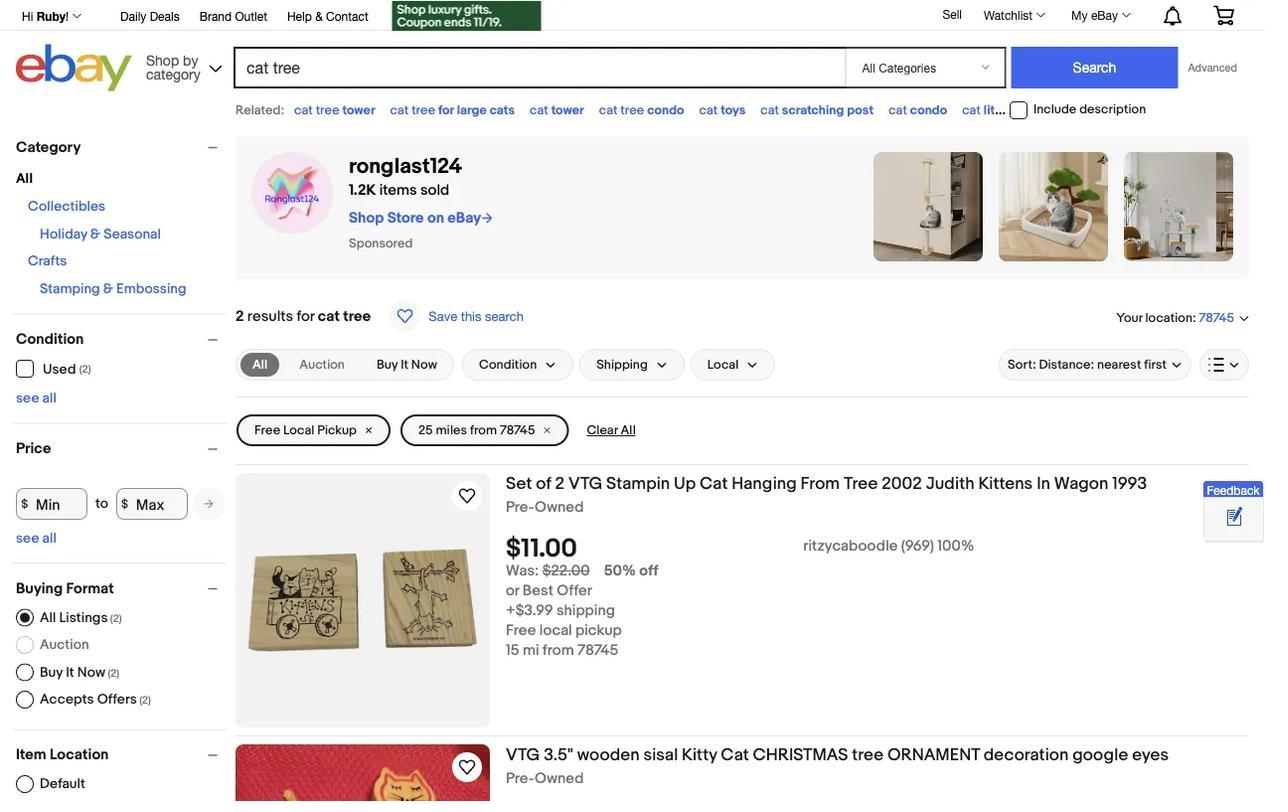 Task type: describe. For each thing, give the bounding box(es) containing it.
sell
[[943, 7, 962, 21]]

hanging
[[732, 473, 797, 494]]

see for price
[[16, 530, 39, 547]]

contact
[[326, 9, 369, 23]]

wooden
[[577, 745, 640, 766]]

off
[[640, 562, 659, 580]]

for for cat
[[297, 307, 315, 325]]

4 ronglast124 image from the left
[[1125, 152, 1234, 262]]

shop store on ebay link
[[349, 209, 493, 227]]

cat inside vtg 3.5" wooden sisal kitty cat christmas tree ornament decoration google eyes pre-owned
[[721, 745, 749, 766]]

see all for condition
[[16, 390, 57, 407]]

used
[[43, 361, 76, 378]]

cat for cat tree tower
[[294, 102, 313, 118]]

local button
[[691, 349, 776, 381]]

Search for anything text field
[[237, 49, 842, 87]]

accepts offers (2)
[[40, 691, 151, 708]]

2002
[[882, 473, 923, 494]]

save this search
[[429, 308, 524, 324]]

location
[[50, 746, 109, 764]]

owned inside set of 2 vtg stampin up cat hanging from tree 2002 judith kittens in wagon 1993 pre-owned
[[535, 499, 584, 517]]

25
[[419, 423, 433, 438]]

1 vertical spatial local
[[283, 423, 315, 438]]

& for stamping
[[103, 281, 113, 298]]

local inside 'dropdown button'
[[708, 357, 739, 373]]

from
[[801, 473, 840, 494]]

$11.00
[[506, 534, 578, 565]]

distance:
[[1039, 357, 1095, 373]]

clear all
[[587, 423, 636, 438]]

your
[[1117, 310, 1143, 325]]

cat inside set of 2 vtg stampin up cat hanging from tree 2002 judith kittens in wagon 1993 pre-owned
[[700, 473, 728, 494]]

my ebay link
[[1061, 3, 1140, 27]]

0 vertical spatial condition button
[[16, 331, 227, 349]]

cats
[[490, 102, 515, 118]]

ebay inside ronglast124 1.2k items sold shop store on ebay sponsored
[[448, 209, 481, 227]]

1 condo from the left
[[647, 102, 685, 118]]

save this search button
[[383, 299, 530, 333]]

condition inside $11.00 main content
[[479, 357, 537, 373]]

help & contact
[[287, 9, 369, 23]]

3 ronglast124 image from the left
[[999, 152, 1109, 262]]

hi
[[22, 9, 33, 23]]

used (2)
[[43, 361, 91, 378]]

clear all link
[[579, 415, 644, 446]]

buying format
[[16, 580, 114, 598]]

kittens
[[979, 473, 1033, 494]]

set of 2 vtg stampin up cat hanging from tree 2002 judith kittens in wagon 1993 pre-owned
[[506, 473, 1148, 517]]

cat for cat litter box
[[963, 102, 981, 118]]

shipping
[[597, 357, 648, 373]]

(2) inside buy it now (2)
[[108, 667, 119, 680]]

(2) inside all listings (2)
[[110, 612, 122, 625]]

cat for cat condo
[[889, 102, 908, 118]]

ornament
[[888, 745, 980, 766]]

pre- inside vtg 3.5" wooden sisal kitty cat christmas tree ornament decoration google eyes pre-owned
[[506, 770, 535, 788]]

cat tree condo
[[599, 102, 685, 118]]

sort: distance: nearest first
[[1008, 357, 1167, 373]]

cat condo
[[889, 102, 948, 118]]

free local pickup
[[255, 423, 357, 438]]

tree for cat tree for large cats
[[412, 102, 436, 118]]

shop inside ronglast124 1.2k items sold shop store on ebay sponsored
[[349, 209, 384, 227]]

from inside or best offer +$3.99 shipping free local pickup 15 mi from 78745
[[543, 642, 574, 660]]

wagon
[[1055, 473, 1109, 494]]

item location
[[16, 746, 109, 764]]

(2) inside used (2)
[[79, 363, 91, 376]]

1 horizontal spatial condition button
[[462, 349, 574, 381]]

crafts
[[28, 253, 67, 270]]

help & contact link
[[287, 6, 369, 28]]

now for buy it now (2)
[[77, 664, 105, 681]]

15
[[506, 642, 520, 660]]

all down category
[[16, 171, 33, 187]]

decoration
[[984, 745, 1069, 766]]

1 tower from the left
[[342, 102, 375, 118]]

50%
[[604, 562, 636, 580]]

see all button for price
[[16, 530, 57, 547]]

eyes
[[1133, 745, 1170, 766]]

help
[[287, 9, 312, 23]]

(969)
[[902, 538, 935, 556]]

large
[[457, 102, 487, 118]]

description
[[1080, 102, 1147, 118]]

$ for the 'minimum value in $' text box
[[21, 497, 28, 511]]

brand
[[200, 9, 232, 23]]

ronglast124 link
[[349, 153, 463, 179]]

cat scratching post
[[761, 102, 874, 118]]

2 inside set of 2 vtg stampin up cat hanging from tree 2002 judith kittens in wagon 1993 pre-owned
[[555, 473, 565, 494]]

0 horizontal spatial condition
[[16, 331, 84, 349]]

items
[[380, 181, 417, 199]]

listings
[[59, 609, 108, 626]]

best
[[523, 582, 554, 600]]

ronglast124 1.2k items sold shop store on ebay sponsored
[[349, 153, 481, 251]]

price button
[[16, 440, 227, 458]]

category button
[[16, 138, 227, 156]]

sponsored
[[349, 236, 413, 251]]

daily deals link
[[120, 6, 180, 28]]

buying format button
[[16, 580, 227, 598]]

vtg 3.5" wooden sisal kitty cat christmas tree ornament decoration google eyes heading
[[506, 745, 1170, 766]]

holiday & seasonal link
[[40, 226, 161, 243]]

cat inside $11.00 main content
[[318, 307, 340, 325]]

 (2) Items text field
[[137, 694, 151, 707]]

all for condition
[[42, 390, 57, 407]]

collectibles
[[28, 198, 106, 215]]

was:
[[506, 562, 539, 580]]

buy it now link
[[365, 353, 449, 377]]

1 ronglast124 image from the left
[[252, 152, 333, 234]]

(2) inside accepts offers (2)
[[139, 694, 151, 707]]

tree inside vtg 3.5" wooden sisal kitty cat christmas tree ornament decoration google eyes pre-owned
[[852, 745, 884, 766]]

all link
[[241, 353, 280, 377]]

include
[[1034, 102, 1077, 118]]

cat for cat toys
[[700, 102, 718, 118]]

seasonal
[[104, 226, 161, 243]]

cat for cat tower
[[530, 102, 549, 118]]

vtg 3.5" wooden sisal kitty cat christmas tree ornament decoration google eyes pre-owned
[[506, 745, 1170, 788]]

stamping
[[40, 281, 100, 298]]

clear
[[587, 423, 618, 438]]

your location : 78745
[[1117, 310, 1235, 326]]

2 condo from the left
[[911, 102, 948, 118]]

+$3.99
[[506, 602, 553, 620]]

vtg inside vtg 3.5" wooden sisal kitty cat christmas tree ornament decoration google eyes pre-owned
[[506, 745, 540, 766]]

shop by category banner
[[11, 0, 1250, 96]]

nearest
[[1098, 357, 1142, 373]]

vtg inside set of 2 vtg stampin up cat hanging from tree 2002 judith kittens in wagon 1993 pre-owned
[[569, 473, 603, 494]]

0 horizontal spatial from
[[470, 423, 497, 438]]

see all button for condition
[[16, 390, 57, 407]]

listing options selector. list view selected. image
[[1209, 357, 1241, 373]]

tree for cat tree
[[1072, 102, 1096, 118]]

post
[[847, 102, 874, 118]]

default
[[40, 776, 85, 793]]

or
[[506, 582, 520, 600]]

shop by category
[[146, 52, 201, 82]]



Task type: locate. For each thing, give the bounding box(es) containing it.
0 vertical spatial owned
[[535, 499, 584, 517]]

all down the 'minimum value in $' text box
[[42, 530, 57, 547]]

cat for cat tree
[[1051, 102, 1070, 118]]

 (2) Items text field
[[108, 612, 122, 625]]

2 see from the top
[[16, 530, 39, 547]]

kitty
[[682, 745, 717, 766]]

see all button
[[16, 390, 57, 407], [16, 530, 57, 547]]

1 vertical spatial shop
[[349, 209, 384, 227]]

brand outlet link
[[200, 6, 267, 28]]

vtg left 3.5"
[[506, 745, 540, 766]]

item
[[16, 746, 46, 764]]

cat right toys
[[761, 102, 779, 118]]

toys
[[721, 102, 746, 118]]

2 right of
[[555, 473, 565, 494]]

2 horizontal spatial &
[[315, 9, 323, 23]]

brand outlet
[[200, 9, 267, 23]]

1 see from the top
[[16, 390, 39, 407]]

vtg
[[569, 473, 603, 494], [506, 745, 540, 766]]

from
[[470, 423, 497, 438], [543, 642, 574, 660]]

tree down "shop by category" banner
[[621, 102, 645, 118]]

all down used on the top of the page
[[42, 390, 57, 407]]

0 vertical spatial condition
[[16, 331, 84, 349]]

1 vertical spatial from
[[543, 642, 574, 660]]

1 vertical spatial owned
[[535, 770, 584, 788]]

2 vertical spatial 78745
[[578, 642, 619, 660]]

your shopping cart image
[[1213, 5, 1236, 25]]

0 horizontal spatial vtg
[[506, 745, 540, 766]]

1 horizontal spatial now
[[411, 357, 437, 373]]

0 vertical spatial shop
[[146, 52, 179, 68]]

up
[[674, 473, 696, 494]]

(2) right used on the top of the page
[[79, 363, 91, 376]]

box
[[1014, 102, 1036, 118]]

mi
[[523, 642, 540, 660]]

from right 'miles'
[[470, 423, 497, 438]]

watchlist link
[[973, 3, 1055, 27]]

all inside "link"
[[621, 423, 636, 438]]

stamping & embossing link
[[40, 281, 186, 298]]

2 see all button from the top
[[16, 530, 57, 547]]

1 vertical spatial see all
[[16, 530, 57, 547]]

for for large
[[438, 102, 454, 118]]

accepts
[[40, 691, 94, 708]]

0 horizontal spatial local
[[283, 423, 315, 438]]

& right stamping
[[103, 281, 113, 298]]

0 horizontal spatial auction
[[40, 637, 89, 654]]

0 vertical spatial vtg
[[569, 473, 603, 494]]

tree right related:
[[316, 102, 340, 118]]

1 horizontal spatial condition
[[479, 357, 537, 373]]

0 horizontal spatial shop
[[146, 52, 179, 68]]

ebay inside account navigation
[[1092, 8, 1119, 22]]

1 horizontal spatial free
[[506, 622, 536, 640]]

tree left ornament
[[852, 745, 884, 766]]

owned down 3.5"
[[535, 770, 584, 788]]

free inside free local pickup link
[[255, 423, 280, 438]]

judith
[[926, 473, 975, 494]]

1 pre- from the top
[[506, 499, 535, 517]]

shop down 1.2k
[[349, 209, 384, 227]]

1 see all button from the top
[[16, 390, 57, 407]]

1 vertical spatial buy
[[40, 664, 63, 681]]

cat right up
[[700, 473, 728, 494]]

1 horizontal spatial shop
[[349, 209, 384, 227]]

owned inside vtg 3.5" wooden sisal kitty cat christmas tree ornament decoration google eyes pre-owned
[[535, 770, 584, 788]]

1 vertical spatial condition
[[479, 357, 537, 373]]

it down "save this search" button
[[401, 357, 409, 373]]

1 vertical spatial 78745
[[500, 423, 535, 438]]

cat for cat tree for large cats
[[390, 102, 409, 118]]

1 horizontal spatial ebay
[[1092, 8, 1119, 22]]

item location button
[[16, 746, 227, 764]]

advanced link
[[1179, 48, 1248, 87]]

tower
[[342, 102, 375, 118], [551, 102, 584, 118]]

all for price
[[42, 530, 57, 547]]

now
[[411, 357, 437, 373], [77, 664, 105, 681]]

see all button down the 'minimum value in $' text box
[[16, 530, 57, 547]]

condition button down search
[[462, 349, 574, 381]]

0 vertical spatial for
[[438, 102, 454, 118]]

local right shipping dropdown button
[[708, 357, 739, 373]]

0 vertical spatial 2
[[236, 307, 244, 325]]

now down save
[[411, 357, 437, 373]]

it for buy it now (2)
[[66, 664, 74, 681]]

local
[[540, 622, 572, 640]]

condition button down stamping & embossing link
[[16, 331, 227, 349]]

0 horizontal spatial for
[[297, 307, 315, 325]]

$ for maximum value in $ text field
[[121, 497, 128, 511]]

auction
[[299, 357, 345, 373], [40, 637, 89, 654]]

scratching
[[782, 102, 844, 118]]

cat tower
[[530, 102, 584, 118]]

Maximum Value in $ text field
[[116, 488, 188, 520]]

set of 2 vtg stampin up cat hanging from tree 2002 judith kittens in wagon 1993 image
[[236, 473, 490, 728]]

condition
[[16, 331, 84, 349], [479, 357, 537, 373]]

it up accepts
[[66, 664, 74, 681]]

& for holiday
[[90, 226, 100, 243]]

0 vertical spatial now
[[411, 357, 437, 373]]

see up price
[[16, 390, 39, 407]]

2 pre- from the top
[[506, 770, 535, 788]]

condo
[[647, 102, 685, 118], [911, 102, 948, 118]]

save
[[429, 308, 458, 324]]

set of 2 vtg stampin up cat hanging from tree 2002 judith kittens in wagon 1993 heading
[[506, 473, 1148, 494]]

for inside $11.00 main content
[[297, 307, 315, 325]]

shipping button
[[580, 349, 685, 381]]

& right holiday
[[90, 226, 100, 243]]

78745 right ':'
[[1200, 311, 1235, 326]]

to
[[95, 496, 108, 513]]

vtg right of
[[569, 473, 603, 494]]

all
[[16, 171, 33, 187], [253, 357, 268, 372], [621, 423, 636, 438], [40, 609, 56, 626]]

0 horizontal spatial 2
[[236, 307, 244, 325]]

0 vertical spatial buy
[[377, 357, 398, 373]]

buy up accepts
[[40, 664, 63, 681]]

tower up ronglast124
[[342, 102, 375, 118]]

all right clear
[[621, 423, 636, 438]]

category
[[146, 66, 201, 82]]

2 vertical spatial &
[[103, 281, 113, 298]]

daily deals
[[120, 9, 180, 23]]

sell link
[[934, 7, 971, 21]]

0 horizontal spatial tower
[[342, 102, 375, 118]]

buy inside buy it now link
[[377, 357, 398, 373]]

cat right kitty
[[721, 745, 749, 766]]

auction down 2 results for cat tree on the left top
[[299, 357, 345, 373]]

see all down the 'minimum value in $' text box
[[16, 530, 57, 547]]

in
[[1037, 473, 1051, 494]]

0 vertical spatial see all button
[[16, 390, 57, 407]]

50% off
[[604, 562, 659, 580]]

cat for cat tree condo
[[599, 102, 618, 118]]

holiday & seasonal
[[40, 226, 161, 243]]

watchlist
[[984, 8, 1033, 22]]

buy right the auction link
[[377, 357, 398, 373]]

2 ronglast124 image from the left
[[874, 152, 983, 262]]

0 vertical spatial 78745
[[1200, 311, 1235, 326]]

cat right related:
[[294, 102, 313, 118]]

1 horizontal spatial from
[[543, 642, 574, 660]]

pre- down set
[[506, 499, 535, 517]]

price
[[16, 440, 51, 458]]

from down local
[[543, 642, 574, 660]]

cat left toys
[[700, 102, 718, 118]]

tree right box
[[1072, 102, 1096, 118]]

1 horizontal spatial 2
[[555, 473, 565, 494]]

25 miles from 78745 link
[[401, 415, 569, 446]]

free inside or best offer +$3.99 shipping free local pickup 15 mi from 78745
[[506, 622, 536, 640]]

1 horizontal spatial for
[[438, 102, 454, 118]]

ronglast124 image
[[252, 152, 333, 234], [874, 152, 983, 262], [999, 152, 1109, 262], [1125, 152, 1234, 262]]

shipping
[[557, 602, 615, 620]]

all down results
[[253, 357, 268, 372]]

now for buy it now
[[411, 357, 437, 373]]

0 vertical spatial all
[[42, 390, 57, 407]]

now up accepts offers (2)
[[77, 664, 105, 681]]

first
[[1145, 357, 1167, 373]]

1 vertical spatial it
[[66, 664, 74, 681]]

my
[[1072, 8, 1088, 22]]

for left large
[[438, 102, 454, 118]]

hi ruby !
[[22, 9, 69, 23]]

condo left 'cat toys'
[[647, 102, 685, 118]]

pre- right watch vtg 3.5" wooden sisal kitty cat christmas tree ornament decoration google eyes image
[[506, 770, 535, 788]]

1 vertical spatial see all button
[[16, 530, 57, 547]]

0 horizontal spatial now
[[77, 664, 105, 681]]

1 all from the top
[[42, 390, 57, 407]]

0 vertical spatial cat
[[700, 473, 728, 494]]

condo right "post"
[[911, 102, 948, 118]]

owned down of
[[535, 499, 584, 517]]

0 horizontal spatial condition button
[[16, 331, 227, 349]]

free local pickup link
[[237, 415, 391, 446]]

$ right to
[[121, 497, 128, 511]]

local left pickup
[[283, 423, 315, 438]]

advanced
[[1189, 61, 1238, 74]]

1 vertical spatial condition button
[[462, 349, 574, 381]]

cat right box
[[1051, 102, 1070, 118]]

0 horizontal spatial $
[[21, 497, 28, 511]]

include description
[[1034, 102, 1147, 118]]

1 horizontal spatial &
[[103, 281, 113, 298]]

&
[[315, 9, 323, 23], [90, 226, 100, 243], [103, 281, 113, 298]]

tree up the auction link
[[343, 307, 371, 325]]

for right results
[[297, 307, 315, 325]]

1 horizontal spatial local
[[708, 357, 739, 373]]

1 vertical spatial see
[[16, 530, 39, 547]]

shop inside 'shop by category'
[[146, 52, 179, 68]]

1 $ from the left
[[21, 497, 28, 511]]

offers
[[97, 691, 137, 708]]

(2) right offers
[[139, 694, 151, 707]]

1 horizontal spatial it
[[401, 357, 409, 373]]

ebay right my
[[1092, 8, 1119, 22]]

& inside account navigation
[[315, 9, 323, 23]]

watch set of 2 vtg stampin up cat hanging from tree 2002 judith kittens in wagon 1993 image
[[455, 484, 479, 508]]

free
[[255, 423, 280, 438], [506, 622, 536, 640]]

78745 up set
[[500, 423, 535, 438]]

1 vertical spatial now
[[77, 664, 105, 681]]

see all button down used on the top of the page
[[16, 390, 57, 407]]

3.5"
[[544, 745, 574, 766]]

cat tree tower
[[294, 102, 375, 118]]

tree for cat tree tower
[[316, 102, 340, 118]]

1 vertical spatial free
[[506, 622, 536, 640]]

1 vertical spatial ebay
[[448, 209, 481, 227]]

0 vertical spatial see all
[[16, 390, 57, 407]]

& right the help
[[315, 9, 323, 23]]

tree
[[844, 473, 878, 494]]

$ down price
[[21, 497, 28, 511]]

0 horizontal spatial buy
[[40, 664, 63, 681]]

auction link
[[288, 353, 357, 377]]

1993
[[1113, 473, 1148, 494]]

see all down used on the top of the page
[[16, 390, 57, 407]]

auction inside $11.00 main content
[[299, 357, 345, 373]]

outlet
[[235, 9, 267, 23]]

it inside $11.00 main content
[[401, 357, 409, 373]]

it for buy it now
[[401, 357, 409, 373]]

1 vertical spatial cat
[[721, 745, 749, 766]]

0 vertical spatial see
[[16, 390, 39, 407]]

78745 inside or best offer +$3.99 shipping free local pickup 15 mi from 78745
[[578, 642, 619, 660]]

none submit inside "shop by category" banner
[[1012, 47, 1179, 88]]

2 $ from the left
[[121, 497, 128, 511]]

account navigation
[[11, 0, 1250, 33]]

auction up buy it now (2) on the left of the page
[[40, 637, 89, 654]]

of
[[536, 473, 551, 494]]

watch vtg 3.5" wooden sisal kitty cat christmas tree ornament decoration google eyes image
[[455, 756, 479, 780]]

ebay right on
[[448, 209, 481, 227]]

offer
[[557, 582, 593, 600]]

1 vertical spatial vtg
[[506, 745, 540, 766]]

2 see all from the top
[[16, 530, 57, 547]]

tree left large
[[412, 102, 436, 118]]

or best offer +$3.99 shipping free local pickup 15 mi from 78745
[[506, 582, 622, 660]]

1 horizontal spatial auction
[[299, 357, 345, 373]]

None submit
[[1012, 47, 1179, 88]]

& for help
[[315, 9, 323, 23]]

0 horizontal spatial it
[[66, 664, 74, 681]]

vtg 3.5" wooden sisal kitty cat christmas tree ornament decoration google eyes image
[[236, 745, 490, 802]]

condition down search
[[479, 357, 537, 373]]

0 horizontal spatial condo
[[647, 102, 685, 118]]

cat left litter
[[963, 102, 981, 118]]

1 horizontal spatial $
[[121, 497, 128, 511]]

miles
[[436, 423, 467, 438]]

see for condition
[[16, 390, 39, 407]]

(2) down buying format dropdown button
[[110, 612, 122, 625]]

1 horizontal spatial vtg
[[569, 473, 603, 494]]

buy for buy it now
[[377, 357, 398, 373]]

cat right cats on the left
[[530, 102, 549, 118]]

0 vertical spatial free
[[255, 423, 280, 438]]

sort:
[[1008, 357, 1037, 373]]

all down the buying
[[40, 609, 56, 626]]

see all for price
[[16, 530, 57, 547]]

2 horizontal spatial 78745
[[1200, 311, 1235, 326]]

(2)
[[79, 363, 91, 376], [110, 612, 122, 625], [108, 667, 119, 680], [139, 694, 151, 707]]

pre- inside set of 2 vtg stampin up cat hanging from tree 2002 judith kittens in wagon 1993 pre-owned
[[506, 499, 535, 517]]

1 see all from the top
[[16, 390, 57, 407]]

0 vertical spatial auction
[[299, 357, 345, 373]]

1 horizontal spatial tower
[[551, 102, 584, 118]]

tree
[[316, 102, 340, 118], [412, 102, 436, 118], [621, 102, 645, 118], [1072, 102, 1096, 118], [343, 307, 371, 325], [852, 745, 884, 766]]

collectibles link
[[28, 198, 106, 215]]

$11.00 main content
[[236, 128, 1250, 802]]

cat tree for large cats
[[390, 102, 515, 118]]

0 vertical spatial ebay
[[1092, 8, 1119, 22]]

78745 inside your location : 78745
[[1200, 311, 1235, 326]]

2 tower from the left
[[551, 102, 584, 118]]

78745 for your location : 78745
[[1200, 311, 1235, 326]]

now inside buy it now link
[[411, 357, 437, 373]]

buy it now (2)
[[40, 664, 119, 681]]

1 vertical spatial 2
[[555, 473, 565, 494]]

cat for cat scratching post
[[761, 102, 779, 118]]

78745 for 25 miles from 78745
[[500, 423, 535, 438]]

(2) up offers
[[108, 667, 119, 680]]

2 left results
[[236, 307, 244, 325]]

shop left by
[[146, 52, 179, 68]]

1 vertical spatial all
[[42, 530, 57, 547]]

cat right "cat tower"
[[599, 102, 618, 118]]

set of 2 vtg stampin up cat hanging from tree 2002 judith kittens in wagon 1993 link
[[506, 473, 1250, 499]]

cat up the auction link
[[318, 307, 340, 325]]

see down the 'minimum value in $' text box
[[16, 530, 39, 547]]

cat up ronglast124
[[390, 102, 409, 118]]

get the coupon image
[[392, 1, 542, 31]]

0 vertical spatial from
[[470, 423, 497, 438]]

Minimum Value in $ text field
[[16, 488, 87, 520]]

78745 down 'pickup'
[[578, 642, 619, 660]]

All selected text field
[[253, 356, 268, 374]]

cat right "post"
[[889, 102, 908, 118]]

1 vertical spatial pre-
[[506, 770, 535, 788]]

stamping & embossing
[[40, 281, 186, 298]]

0 vertical spatial local
[[708, 357, 739, 373]]

cat litter box
[[963, 102, 1036, 118]]

0 vertical spatial it
[[401, 357, 409, 373]]

:
[[1193, 310, 1197, 325]]

2 owned from the top
[[535, 770, 584, 788]]

0 horizontal spatial &
[[90, 226, 100, 243]]

buy for buy it now (2)
[[40, 664, 63, 681]]

ritzycaboodle
[[804, 538, 898, 556]]

1 vertical spatial &
[[90, 226, 100, 243]]

0 vertical spatial pre-
[[506, 499, 535, 517]]

 (2) Items text field
[[105, 667, 119, 680]]

1 vertical spatial for
[[297, 307, 315, 325]]

25 miles from 78745
[[419, 423, 535, 438]]

0 horizontal spatial ebay
[[448, 209, 481, 227]]

1 horizontal spatial buy
[[377, 357, 398, 373]]

1 vertical spatial auction
[[40, 637, 89, 654]]

tower down search for anything text field
[[551, 102, 584, 118]]

location
[[1146, 310, 1193, 325]]

owned
[[535, 499, 584, 517], [535, 770, 584, 788]]

store
[[387, 209, 424, 227]]

free down all selected text field
[[255, 423, 280, 438]]

0 horizontal spatial 78745
[[500, 423, 535, 438]]

1 owned from the top
[[535, 499, 584, 517]]

1 horizontal spatial 78745
[[578, 642, 619, 660]]

2 all from the top
[[42, 530, 57, 547]]

0 vertical spatial &
[[315, 9, 323, 23]]

1 horizontal spatial condo
[[911, 102, 948, 118]]

0 horizontal spatial free
[[255, 423, 280, 438]]

crafts link
[[28, 253, 67, 270]]

condition up used on the top of the page
[[16, 331, 84, 349]]

tree for cat tree condo
[[621, 102, 645, 118]]

free up 15
[[506, 622, 536, 640]]



Task type: vqa. For each thing, say whether or not it's contained in the screenshot.
 (2) Items text field to the bottom
yes



